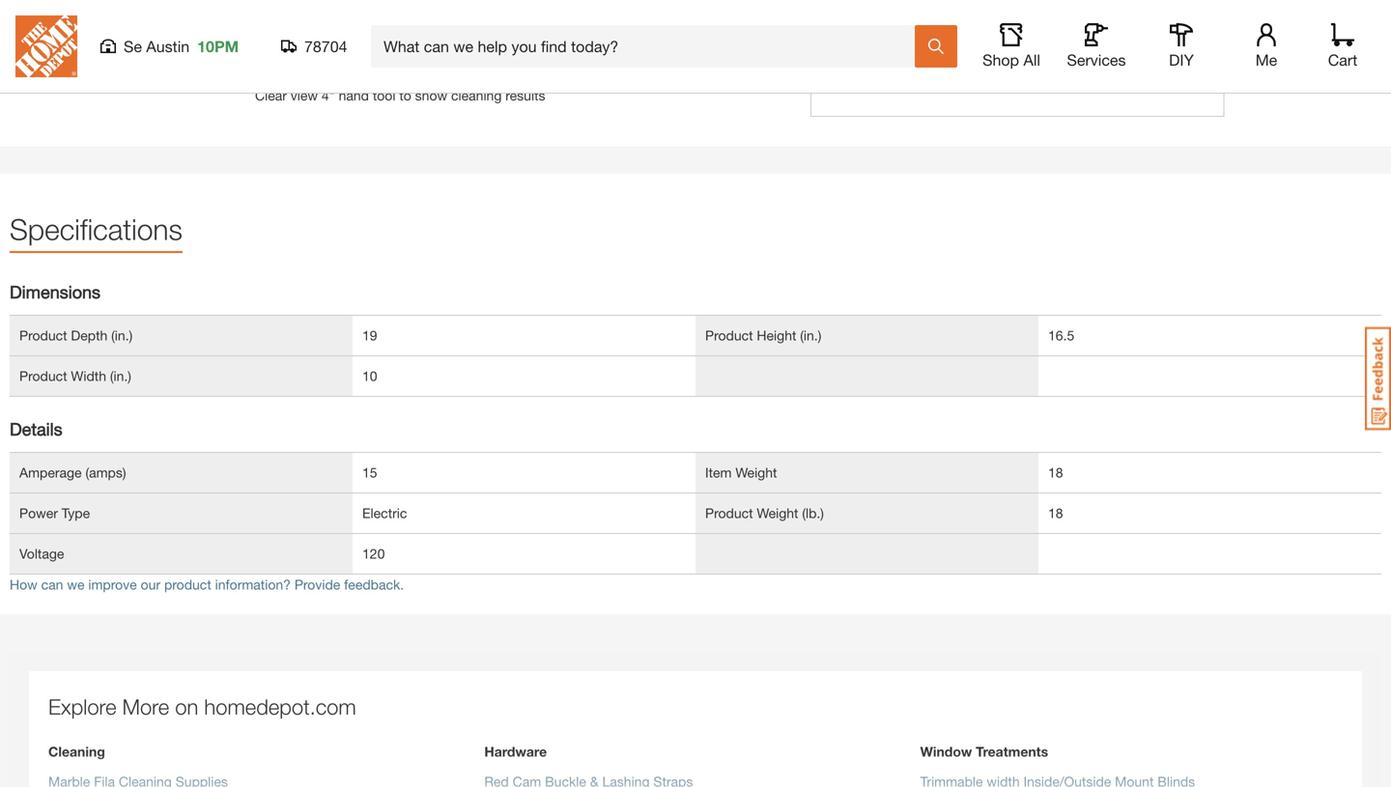 Task type: describe. For each thing, give the bounding box(es) containing it.
information?
[[215, 577, 291, 593]]

0 horizontal spatial to
[[400, 87, 412, 103]]

results
[[506, 87, 546, 103]]

(in.) for product height (in.)
[[801, 328, 822, 344]]

for
[[302, 19, 319, 35]]

explore
[[48, 695, 116, 720]]

how
[[10, 577, 37, 593]]

type
[[62, 506, 90, 522]]

0 vertical spatial cleaning
[[411, 19, 461, 35]]

shop
[[983, 51, 1020, 69]]

and for two gallon capacity with efficient cleaning and drying capability
[[513, 53, 535, 69]]

download link
[[1135, 54, 1183, 67]]

perfect for detailing cars, cleaning stairs, and spots
[[255, 19, 565, 35]]

diy button
[[1151, 23, 1213, 70]]

dimensions
[[10, 282, 101, 303]]

capability
[[580, 53, 638, 69]]

cart link
[[1322, 23, 1365, 70]]

product height (in.)
[[706, 328, 822, 344]]

product for product height (in.)
[[706, 328, 754, 344]]

how can we improve our product information? provide feedback. link
[[10, 577, 404, 593]]

78704 button
[[281, 37, 348, 56]]

all
[[1024, 51, 1041, 69]]

width
[[71, 369, 106, 384]]

product
[[164, 577, 211, 593]]

two gallon capacity with efficient cleaning and drying capability
[[255, 53, 638, 69]]

0 vertical spatial to
[[1016, 54, 1025, 67]]

on
[[175, 695, 198, 720]]

(amps)
[[86, 465, 126, 481]]

the
[[873, 72, 888, 84]]

hand
[[339, 87, 369, 103]]

from
[[848, 72, 870, 84]]

voltage
[[19, 546, 64, 562]]

se
[[124, 37, 142, 56]]

shop all button
[[981, 23, 1043, 70]]

16.5
[[1049, 328, 1075, 344]]

how can we improve our product information? provide feedback.
[[10, 577, 404, 593]]

18 for item weight
[[1049, 465, 1064, 481]]

What can we help you find today? search field
[[384, 26, 914, 67]]

power
[[19, 506, 58, 522]]

web
[[925, 72, 946, 84]]

4"
[[322, 87, 335, 103]]

you
[[822, 54, 839, 67]]

(in.) for product depth (in.)
[[111, 328, 133, 344]]

specifications
[[10, 212, 183, 247]]

copy
[[822, 72, 845, 84]]

product for product width (in.)
[[19, 369, 67, 384]]

amperage (amps)
[[19, 465, 126, 481]]

more
[[122, 695, 169, 720]]

cars,
[[377, 19, 407, 35]]

improve
[[88, 577, 137, 593]]

perfect
[[255, 19, 299, 35]]

detailing
[[322, 19, 373, 35]]

1 vertical spatial cleaning
[[458, 53, 509, 69]]

se austin 10pm
[[124, 37, 239, 56]]

78704
[[304, 37, 347, 56]]

use and care manual
[[851, 24, 981, 40]]

15
[[362, 465, 378, 481]]

clear
[[255, 87, 287, 103]]

details
[[10, 419, 63, 440]]

(lb.)
[[803, 506, 824, 522]]

10
[[362, 369, 378, 384]]

tool
[[373, 87, 396, 103]]

services button
[[1066, 23, 1128, 70]]

me button
[[1236, 23, 1298, 70]]

electric
[[362, 506, 407, 522]]

hardware
[[485, 744, 547, 760]]

product for product weight (lb.)
[[706, 506, 754, 522]]

capacity
[[323, 53, 374, 69]]

amperage
[[19, 465, 82, 481]]



Task type: locate. For each thing, give the bounding box(es) containing it.
reader
[[979, 54, 1013, 67]]

and right use
[[878, 24, 901, 40]]

and left spots
[[505, 19, 528, 35]]

cleaning up efficient
[[411, 19, 461, 35]]

window
[[921, 744, 973, 760]]

2 18 from the top
[[1049, 506, 1064, 522]]

view
[[1028, 54, 1050, 67], [291, 87, 318, 103]]

item weight
[[706, 465, 778, 481]]

adobe
[[891, 72, 922, 84]]

cleaning down stairs,
[[458, 53, 509, 69]]

feedback link image
[[1366, 327, 1392, 431]]

treatments
[[976, 744, 1049, 760]]

to
[[1016, 54, 1025, 67], [400, 87, 412, 103]]

power type
[[19, 506, 90, 522]]

1 horizontal spatial to
[[1016, 54, 1025, 67]]

(in.) right depth
[[111, 328, 133, 344]]

explore more on homedepot.com
[[48, 695, 356, 720]]

product left 'width'
[[19, 369, 67, 384]]

product down "dimensions"
[[19, 328, 67, 344]]

need
[[860, 54, 884, 67]]

product for product depth (in.)
[[19, 328, 67, 344]]

window treatments
[[921, 744, 1049, 760]]

0 horizontal spatial view
[[291, 87, 318, 103]]

product depth (in.)
[[19, 328, 133, 344]]

10pm
[[197, 37, 239, 56]]

(in.) right 'width'
[[110, 369, 131, 384]]

and left drying
[[513, 53, 535, 69]]

the home depot logo image
[[15, 15, 77, 77]]

can
[[41, 577, 63, 593]]

(in.) right height
[[801, 328, 822, 344]]

height
[[757, 328, 797, 344]]

spots
[[532, 19, 565, 35]]

care
[[905, 24, 933, 40]]

1 vertical spatial 18
[[1049, 506, 1064, 522]]

product
[[19, 328, 67, 344], [706, 328, 754, 344], [19, 369, 67, 384], [706, 506, 754, 522]]

(in.)
[[111, 328, 133, 344], [801, 328, 822, 344], [110, 369, 131, 384]]

cleaning right show
[[451, 87, 502, 103]]

feedback.
[[344, 577, 404, 593]]

19
[[362, 328, 378, 344]]

view left pdf at right top
[[1028, 54, 1050, 67]]

item
[[706, 465, 732, 481]]

services
[[1068, 51, 1127, 69]]

stairs,
[[465, 19, 501, 35]]

1 vertical spatial weight
[[757, 506, 799, 522]]

weight
[[736, 465, 778, 481], [757, 506, 799, 522]]

a
[[1186, 54, 1192, 67]]

clear view 4" hand tool to show cleaning results
[[255, 87, 546, 103]]

cart
[[1329, 51, 1358, 69]]

manual
[[937, 24, 981, 40]]

drying
[[539, 53, 577, 69]]

and
[[505, 19, 528, 35], [878, 24, 901, 40], [513, 53, 535, 69]]

me
[[1256, 51, 1278, 69]]

site.
[[949, 72, 969, 84]]

weight right item
[[736, 465, 778, 481]]

weight for item
[[736, 465, 778, 481]]

weight left "(lb.)"
[[757, 506, 799, 522]]

our
[[141, 577, 161, 593]]

depth
[[71, 328, 108, 344]]

shop all
[[983, 51, 1041, 69]]

cleaning
[[411, 19, 461, 35], [458, 53, 509, 69], [451, 87, 502, 103]]

use and care manual link
[[851, 24, 981, 40]]

with
[[378, 53, 403, 69]]

two
[[255, 53, 279, 69]]

a free copy from the adobe web site.
[[822, 54, 1213, 84]]

austin
[[146, 37, 190, 56]]

product width (in.)
[[19, 369, 131, 384]]

you will need adobe® acrobat® reader to view pdf documents. download
[[822, 54, 1183, 67]]

weight for product
[[757, 506, 799, 522]]

1 vertical spatial to
[[400, 87, 412, 103]]

1 vertical spatial view
[[291, 87, 318, 103]]

18 for product weight (lb.)
[[1049, 506, 1064, 522]]

show
[[415, 87, 448, 103]]

0 vertical spatial weight
[[736, 465, 778, 481]]

18
[[1049, 465, 1064, 481], [1049, 506, 1064, 522]]

we
[[67, 577, 85, 593]]

use
[[851, 24, 874, 40]]

homedepot.com
[[204, 695, 356, 720]]

1 horizontal spatial view
[[1028, 54, 1050, 67]]

documents.
[[1076, 54, 1132, 67]]

view left 4"
[[291, 87, 318, 103]]

provide
[[295, 577, 341, 593]]

product left height
[[706, 328, 754, 344]]

efficient
[[407, 53, 454, 69]]

1 18 from the top
[[1049, 465, 1064, 481]]

will
[[842, 54, 857, 67]]

adobe®
[[887, 54, 927, 67]]

product down item
[[706, 506, 754, 522]]

2 vertical spatial cleaning
[[451, 87, 502, 103]]

product weight (lb.)
[[706, 506, 824, 522]]

and for perfect for detailing cars, cleaning stairs, and spots
[[505, 19, 528, 35]]

0 vertical spatial view
[[1028, 54, 1050, 67]]

diy
[[1170, 51, 1195, 69]]

acrobat®
[[930, 54, 976, 67]]

0 vertical spatial 18
[[1049, 465, 1064, 481]]

gallon
[[283, 53, 320, 69]]

(in.) for product width (in.)
[[110, 369, 131, 384]]

pdf
[[1053, 54, 1073, 67]]

free
[[1195, 54, 1213, 67]]

120
[[362, 546, 385, 562]]



Task type: vqa. For each thing, say whether or not it's contained in the screenshot.
MENU containing Shop All Major Appliances
no



